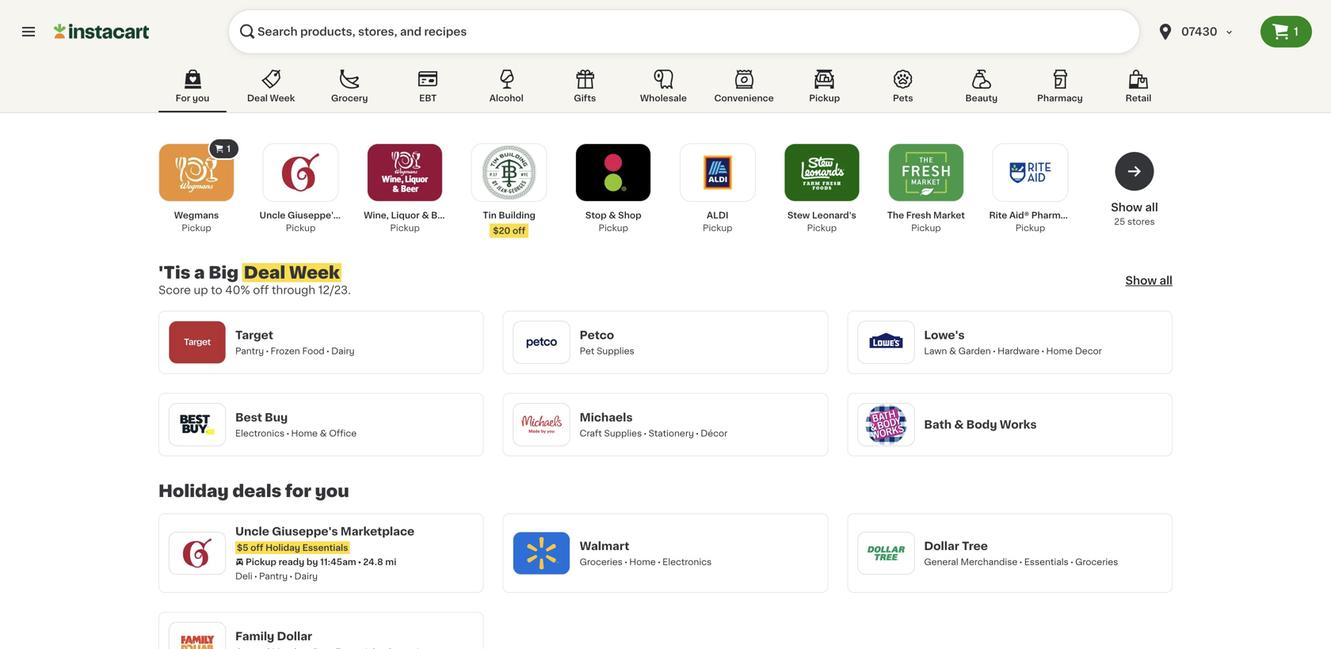 Task type: vqa. For each thing, say whether or not it's contained in the screenshot.
Show stores LINK
no



Task type: describe. For each thing, give the bounding box(es) containing it.
show all
[[1126, 275, 1173, 286]]

pickup down aldi
[[703, 224, 733, 233]]

essentials inside dollar tree general merchandise essentials groceries
[[1024, 558, 1069, 567]]

gifts
[[574, 94, 596, 103]]

groceries inside walmart groceries home electronics
[[580, 558, 623, 567]]

pantry for deli
[[259, 573, 288, 581]]

$5
[[237, 544, 248, 553]]

instacart image
[[54, 22, 149, 41]]

alcohol
[[490, 94, 524, 103]]

petco logo image
[[521, 322, 562, 363]]

alcohol button
[[473, 67, 541, 113]]

uncle giuseppe's marketplace logo image
[[177, 533, 218, 574]]

by
[[307, 558, 318, 567]]

aldi pickup
[[703, 211, 733, 233]]

family dollar link
[[159, 613, 484, 650]]

24.8 mi
[[363, 558, 396, 567]]

petco pet supplies
[[580, 330, 635, 356]]

pharmacy inside pharmacy button
[[1037, 94, 1083, 103]]

market
[[934, 211, 965, 220]]

dairy inside 'target pantry frozen food dairy'
[[331, 347, 355, 356]]

lowe's lawn & garden hardware home decor
[[924, 330, 1102, 356]]

home inside best buy electronics home & office
[[291, 430, 318, 438]]

& inside lowe's lawn & garden hardware home decor
[[950, 347, 957, 356]]

rite
[[989, 211, 1008, 220]]

pickup inside stew leonard's pickup
[[807, 224, 837, 233]]

wine, liquor & beer at montvale wegmans image
[[378, 146, 432, 200]]

pharmacy button
[[1026, 67, 1094, 113]]

Search field
[[228, 10, 1140, 54]]

office
[[329, 430, 357, 438]]

& inside stop & shop pickup
[[609, 211, 616, 220]]

2 07430 button from the left
[[1156, 10, 1251, 54]]

pickup link
[[364, 143, 446, 235]]

40%
[[225, 285, 250, 296]]

dollar tree general merchandise essentials groceries
[[924, 541, 1118, 567]]

rite aid® pharmacy image
[[1004, 146, 1058, 200]]

beauty
[[966, 94, 998, 103]]

pickup inside rite aid® pharmacy pickup
[[1016, 224, 1045, 233]]

deal inside the 'tis a big deal week score up to 40% off through 12/23.
[[244, 265, 285, 281]]

the
[[887, 211, 904, 220]]

show all 25 stores
[[1111, 202, 1158, 226]]

lawn
[[924, 347, 947, 356]]

& right bath
[[954, 420, 964, 431]]

marketplace for uncle giuseppe's marketplace $5 off holiday essentials
[[341, 527, 415, 538]]

deal week button
[[237, 67, 305, 113]]

shop
[[618, 211, 642, 220]]

deal inside "button"
[[247, 94, 268, 103]]

wegmans
[[174, 211, 219, 220]]

petco
[[580, 330, 614, 341]]

off inside uncle giuseppe's marketplace $5 off holiday essentials
[[251, 544, 263, 553]]

all for show all 25 stores
[[1145, 202, 1158, 213]]

for
[[176, 94, 190, 103]]

giuseppe's for uncle giuseppe's marketplace $5 off holiday essentials
[[272, 527, 338, 538]]

retail
[[1126, 94, 1152, 103]]

rite aid® pharmacy pickup
[[989, 211, 1077, 233]]

buy
[[265, 412, 288, 424]]

pickup inside the fresh market pickup
[[911, 224, 941, 233]]

hardware
[[998, 347, 1040, 356]]

1 button
[[1261, 16, 1312, 48]]

pet
[[580, 347, 595, 356]]

stop
[[586, 211, 607, 220]]

marketplace for uncle giuseppe's marketplace pickup
[[341, 211, 397, 220]]

for you button
[[159, 67, 227, 113]]

body
[[967, 420, 997, 431]]

stop & shop image
[[587, 146, 641, 200]]

walmart
[[580, 541, 630, 552]]

walmart groceries home electronics
[[580, 541, 712, 567]]

pickup inside pickup button
[[809, 94, 840, 103]]

grocery button
[[316, 67, 384, 113]]

for you
[[176, 94, 209, 103]]

wegmans pickup
[[174, 211, 219, 233]]

deli pantry dairy
[[235, 573, 318, 581]]

dollar inside dollar tree general merchandise essentials groceries
[[924, 541, 960, 552]]

bath & body works logo image
[[866, 405, 907, 446]]

1 vertical spatial dairy
[[294, 573, 318, 581]]

ebt button
[[394, 67, 462, 113]]

bath & body works
[[924, 420, 1037, 431]]

pickup inside "pickup" 'link'
[[390, 224, 420, 233]]

uncle giuseppe's marketplace $5 off holiday essentials
[[235, 527, 415, 553]]

food
[[302, 347, 325, 356]]

pickup inside stop & shop pickup
[[599, 224, 628, 233]]

week inside the 'tis a big deal week score up to 40% off through 12/23.
[[289, 265, 340, 281]]

tin
[[483, 211, 497, 220]]

fresh
[[906, 211, 931, 220]]

through
[[272, 285, 315, 296]]

shop categories tab list
[[159, 67, 1173, 113]]

electronics inside best buy electronics home & office
[[235, 430, 285, 438]]

'tis
[[159, 265, 190, 281]]

0 horizontal spatial holiday
[[159, 483, 229, 500]]

pickup button
[[791, 67, 859, 113]]

stew leonard's pickup
[[788, 211, 856, 233]]

the fresh market image
[[899, 146, 953, 200]]



Task type: locate. For each thing, give the bounding box(es) containing it.
supplies down michaels
[[604, 430, 642, 438]]

tab panel
[[151, 138, 1181, 650]]

convenience button
[[708, 67, 780, 113]]

'tis a big deal week score up to 40% off through 12/23.
[[159, 265, 351, 296]]

stores
[[1128, 218, 1155, 226]]

show down stores
[[1126, 275, 1157, 286]]

1 horizontal spatial dairy
[[331, 347, 355, 356]]

1 vertical spatial deal
[[244, 265, 285, 281]]

2 groceries from the left
[[1076, 558, 1118, 567]]

dairy right food on the bottom left of page
[[331, 347, 355, 356]]

& left office
[[320, 430, 327, 438]]

dollar tree logo image
[[866, 533, 907, 574]]

aid®
[[1010, 211, 1030, 220]]

stew
[[788, 211, 810, 220]]

you inside button
[[192, 94, 209, 103]]

pickup
[[809, 94, 840, 103], [182, 224, 211, 233], [286, 224, 316, 233], [390, 224, 420, 233], [599, 224, 628, 233], [703, 224, 733, 233], [807, 224, 837, 233], [911, 224, 941, 233], [1016, 224, 1045, 233], [246, 558, 277, 567]]

1 vertical spatial giuseppe's
[[272, 527, 338, 538]]

deli
[[235, 573, 252, 581]]

aldi image
[[691, 146, 745, 200]]

merchandise
[[961, 558, 1018, 567]]

marketplace up 24.8 mi
[[341, 527, 415, 538]]

off down building
[[513, 227, 526, 235]]

& right 'lawn'
[[950, 347, 957, 356]]

wholesale button
[[630, 67, 698, 113]]

home inside walmart groceries home electronics
[[629, 558, 656, 567]]

works
[[1000, 420, 1037, 431]]

$20
[[493, 227, 510, 235]]

uncle up $5
[[235, 527, 269, 538]]

1 horizontal spatial electronics
[[663, 558, 712, 567]]

pharmacy inside rite aid® pharmacy pickup
[[1032, 211, 1077, 220]]

0 vertical spatial holiday
[[159, 483, 229, 500]]

None search field
[[228, 10, 1140, 54]]

pharmacy right aid®
[[1032, 211, 1077, 220]]

supplies for michaels
[[604, 430, 642, 438]]

0 vertical spatial week
[[270, 94, 295, 103]]

leonard's
[[812, 211, 856, 220]]

1 horizontal spatial essentials
[[1024, 558, 1069, 567]]

07430 button
[[1147, 10, 1261, 54], [1156, 10, 1251, 54]]

dairy
[[331, 347, 355, 356], [294, 573, 318, 581]]

michaels
[[580, 412, 633, 424]]

marketplace down the wine, liquor & beer at montvale wegmans image at the left of page
[[341, 211, 397, 220]]

marketplace inside uncle giuseppe's marketplace pickup
[[341, 211, 397, 220]]

home inside lowe's lawn & garden hardware home decor
[[1047, 347, 1073, 356]]

2 horizontal spatial home
[[1047, 347, 1073, 356]]

michaels craft supplies stationery décor
[[580, 412, 728, 438]]

0 vertical spatial all
[[1145, 202, 1158, 213]]

show all button
[[1126, 273, 1173, 289]]

groceries inside dollar tree general merchandise essentials groceries
[[1076, 558, 1118, 567]]

gifts button
[[551, 67, 619, 113]]

all
[[1145, 202, 1158, 213], [1160, 275, 1173, 286]]

0 horizontal spatial all
[[1145, 202, 1158, 213]]

holiday up "uncle giuseppe's marketplace logo"
[[159, 483, 229, 500]]

essentials inside uncle giuseppe's marketplace $5 off holiday essentials
[[302, 544, 348, 553]]

giuseppe's inside uncle giuseppe's marketplace pickup
[[288, 211, 338, 220]]

ebt
[[419, 94, 437, 103]]

0 horizontal spatial 1
[[227, 145, 231, 153]]

holiday up ready
[[266, 544, 300, 553]]

deals
[[233, 483, 281, 500]]

0 vertical spatial marketplace
[[341, 211, 397, 220]]

show
[[1111, 202, 1143, 213], [1126, 275, 1157, 286]]

for
[[285, 483, 311, 500]]

pickup down aid®
[[1016, 224, 1045, 233]]

0 vertical spatial pharmacy
[[1037, 94, 1083, 103]]

1 vertical spatial uncle
[[235, 527, 269, 538]]

dollar right family
[[277, 632, 312, 643]]

giuseppe's up pickup ready by 11:45am
[[272, 527, 338, 538]]

0 horizontal spatial groceries
[[580, 558, 623, 567]]

stew leonard's image
[[795, 146, 849, 200]]

pickup down fresh
[[911, 224, 941, 233]]

show up 25
[[1111, 202, 1143, 213]]

family
[[235, 632, 274, 643]]

pantry down the target
[[235, 347, 264, 356]]

craft
[[580, 430, 602, 438]]

1 groceries from the left
[[580, 558, 623, 567]]

uncle inside uncle giuseppe's marketplace pickup
[[260, 211, 286, 220]]

family dollar
[[235, 632, 312, 643]]

deal week
[[247, 94, 295, 103]]

show for show all
[[1126, 275, 1157, 286]]

ready
[[279, 558, 305, 567]]

pickup inside uncle giuseppe's marketplace pickup
[[286, 224, 316, 233]]

retail button
[[1105, 67, 1173, 113]]

lowe's
[[924, 330, 965, 341]]

0 horizontal spatial dairy
[[294, 573, 318, 581]]

0 vertical spatial giuseppe's
[[288, 211, 338, 220]]

pantry inside 'target pantry frozen food dairy'
[[235, 347, 264, 356]]

week up 12/23.
[[289, 265, 340, 281]]

pickup up deli pantry dairy
[[246, 558, 277, 567]]

0 vertical spatial home
[[1047, 347, 1073, 356]]

1 horizontal spatial home
[[629, 558, 656, 567]]

pickup down wegmans
[[182, 224, 211, 233]]

all for show all
[[1160, 275, 1173, 286]]

0 horizontal spatial home
[[291, 430, 318, 438]]

pharmacy right the beauty
[[1037, 94, 1083, 103]]

giuseppe's inside uncle giuseppe's marketplace $5 off holiday essentials
[[272, 527, 338, 538]]

pickup up stew leonard's image
[[809, 94, 840, 103]]

giuseppe's
[[288, 211, 338, 220], [272, 527, 338, 538]]

deal up 40%
[[244, 265, 285, 281]]

0 vertical spatial electronics
[[235, 430, 285, 438]]

0 vertical spatial dollar
[[924, 541, 960, 552]]

target pantry frozen food dairy
[[235, 330, 355, 356]]

1 vertical spatial week
[[289, 265, 340, 281]]

michaels logo image
[[521, 405, 562, 446]]

1 07430 button from the left
[[1147, 10, 1261, 54]]

1 vertical spatial electronics
[[663, 558, 712, 567]]

essentials right merchandise
[[1024, 558, 1069, 567]]

1 vertical spatial essentials
[[1024, 558, 1069, 567]]

1 vertical spatial home
[[291, 430, 318, 438]]

07430
[[1182, 26, 1218, 37]]

0 vertical spatial dairy
[[331, 347, 355, 356]]

decor
[[1075, 347, 1102, 356]]

1 vertical spatial all
[[1160, 275, 1173, 286]]

11:45am
[[320, 558, 356, 567]]

off inside 'tin building $20 off'
[[513, 227, 526, 235]]

building
[[499, 211, 536, 220]]

essentials
[[302, 544, 348, 553], [1024, 558, 1069, 567]]

1 horizontal spatial you
[[315, 483, 349, 500]]

supplies inside michaels craft supplies stationery décor
[[604, 430, 642, 438]]

score
[[159, 285, 191, 296]]

wholesale
[[640, 94, 687, 103]]

bath & body works link
[[847, 393, 1173, 457]]

to
[[211, 285, 222, 296]]

best buy logo image
[[177, 405, 218, 446]]

1 inside button
[[1294, 26, 1299, 37]]

all inside show all 25 stores
[[1145, 202, 1158, 213]]

best
[[235, 412, 262, 424]]

0 vertical spatial 1
[[1294, 26, 1299, 37]]

2 vertical spatial home
[[629, 558, 656, 567]]

1 vertical spatial off
[[253, 285, 269, 296]]

tin building $20 off
[[483, 211, 536, 235]]

stop & shop pickup
[[586, 211, 642, 233]]

holiday inside uncle giuseppe's marketplace $5 off holiday essentials
[[266, 544, 300, 553]]

show inside popup button
[[1126, 275, 1157, 286]]

off right $5
[[251, 544, 263, 553]]

1 horizontal spatial dollar
[[924, 541, 960, 552]]

pickup down uncle giuseppe's marketplace image
[[286, 224, 316, 233]]

2 vertical spatial off
[[251, 544, 263, 553]]

pickup ready by 11:45am
[[246, 558, 356, 567]]

0 horizontal spatial dollar
[[277, 632, 312, 643]]

uncle for uncle giuseppe's marketplace $5 off holiday essentials
[[235, 527, 269, 538]]

show inside show all 25 stores
[[1111, 202, 1143, 213]]

general
[[924, 558, 959, 567]]

1 vertical spatial you
[[315, 483, 349, 500]]

beauty button
[[948, 67, 1016, 113]]

0 horizontal spatial essentials
[[302, 544, 348, 553]]

supplies down petco
[[597, 347, 635, 356]]

0 horizontal spatial you
[[192, 94, 209, 103]]

0 vertical spatial essentials
[[302, 544, 348, 553]]

show for show all 25 stores
[[1111, 202, 1143, 213]]

0 vertical spatial pantry
[[235, 347, 264, 356]]

week inside "button"
[[270, 94, 295, 103]]

a
[[194, 265, 205, 281]]

uncle inside uncle giuseppe's marketplace $5 off holiday essentials
[[235, 527, 269, 538]]

supplies for petco
[[597, 347, 635, 356]]

1 vertical spatial pantry
[[259, 573, 288, 581]]

uncle giuseppe's marketplace image
[[274, 146, 328, 200]]

1 marketplace from the top
[[341, 211, 397, 220]]

pantry down ready
[[259, 573, 288, 581]]

2 marketplace from the top
[[341, 527, 415, 538]]

holiday deals for you
[[159, 483, 349, 500]]

you
[[192, 94, 209, 103], [315, 483, 349, 500]]

convenience
[[714, 94, 774, 103]]

deal right for you
[[247, 94, 268, 103]]

best buy electronics home & office
[[235, 412, 357, 438]]

1 horizontal spatial groceries
[[1076, 558, 1118, 567]]

1 horizontal spatial 1
[[1294, 26, 1299, 37]]

tin building image
[[482, 146, 536, 200]]

0 vertical spatial deal
[[247, 94, 268, 103]]

pickup inside wegmans pickup
[[182, 224, 211, 233]]

tab panel containing 'tis a big
[[151, 138, 1181, 650]]

off inside the 'tis a big deal week score up to 40% off through 12/23.
[[253, 285, 269, 296]]

marketplace inside uncle giuseppe's marketplace $5 off holiday essentials
[[341, 527, 415, 538]]

giuseppe's down uncle giuseppe's marketplace image
[[288, 211, 338, 220]]

up
[[194, 285, 208, 296]]

week left grocery
[[270, 94, 295, 103]]

pantry for target
[[235, 347, 264, 356]]

grocery
[[331, 94, 368, 103]]

electronics inside walmart groceries home electronics
[[663, 558, 712, 567]]

dairy down pickup ready by 11:45am
[[294, 573, 318, 581]]

deal
[[247, 94, 268, 103], [244, 265, 285, 281]]

dollar up general
[[924, 541, 960, 552]]

pantry
[[235, 347, 264, 356], [259, 573, 288, 581]]

big
[[209, 265, 239, 281]]

target
[[235, 330, 273, 341]]

0 vertical spatial you
[[192, 94, 209, 103]]

1 vertical spatial pharmacy
[[1032, 211, 1077, 220]]

family dollar logo image
[[177, 624, 218, 650]]

25
[[1114, 218, 1126, 226]]

1 vertical spatial 1
[[227, 145, 231, 153]]

0 vertical spatial supplies
[[597, 347, 635, 356]]

garden
[[959, 347, 991, 356]]

1 vertical spatial supplies
[[604, 430, 642, 438]]

0 vertical spatial show
[[1111, 202, 1143, 213]]

bath
[[924, 420, 952, 431]]

marketplace
[[341, 211, 397, 220], [341, 527, 415, 538]]

& inside best buy electronics home & office
[[320, 430, 327, 438]]

essentials up by
[[302, 544, 348, 553]]

tree
[[962, 541, 988, 552]]

dollar
[[924, 541, 960, 552], [277, 632, 312, 643]]

supplies
[[597, 347, 635, 356], [604, 430, 642, 438]]

pickup down shop
[[599, 224, 628, 233]]

home left decor on the bottom of page
[[1047, 347, 1073, 356]]

lowe's logo image
[[866, 322, 907, 363]]

all inside popup button
[[1160, 275, 1173, 286]]

pickup down leonard's on the right of page
[[807, 224, 837, 233]]

pets
[[893, 94, 913, 103]]

1
[[1294, 26, 1299, 37], [227, 145, 231, 153]]

wegmans image
[[170, 146, 223, 200]]

1 vertical spatial marketplace
[[341, 527, 415, 538]]

1 horizontal spatial all
[[1160, 275, 1173, 286]]

0 vertical spatial off
[[513, 227, 526, 235]]

& right stop at the top of the page
[[609, 211, 616, 220]]

the fresh market pickup
[[887, 211, 965, 233]]

uncle for uncle giuseppe's marketplace pickup
[[260, 211, 286, 220]]

1 vertical spatial holiday
[[266, 544, 300, 553]]

uncle down uncle giuseppe's marketplace image
[[260, 211, 286, 220]]

target logo image
[[177, 322, 218, 363]]

home down walmart
[[629, 558, 656, 567]]

0 horizontal spatial electronics
[[235, 430, 285, 438]]

pickup down the wine, liquor & beer at montvale wegmans image at the left of page
[[390, 224, 420, 233]]

walmart logo image
[[521, 533, 562, 574]]

supplies inside "petco pet supplies"
[[597, 347, 635, 356]]

1 vertical spatial show
[[1126, 275, 1157, 286]]

off right 40%
[[253, 285, 269, 296]]

1 vertical spatial dollar
[[277, 632, 312, 643]]

home left office
[[291, 430, 318, 438]]

0 vertical spatial uncle
[[260, 211, 286, 220]]

giuseppe's for uncle giuseppe's marketplace pickup
[[288, 211, 338, 220]]

décor
[[701, 430, 728, 438]]

1 horizontal spatial holiday
[[266, 544, 300, 553]]



